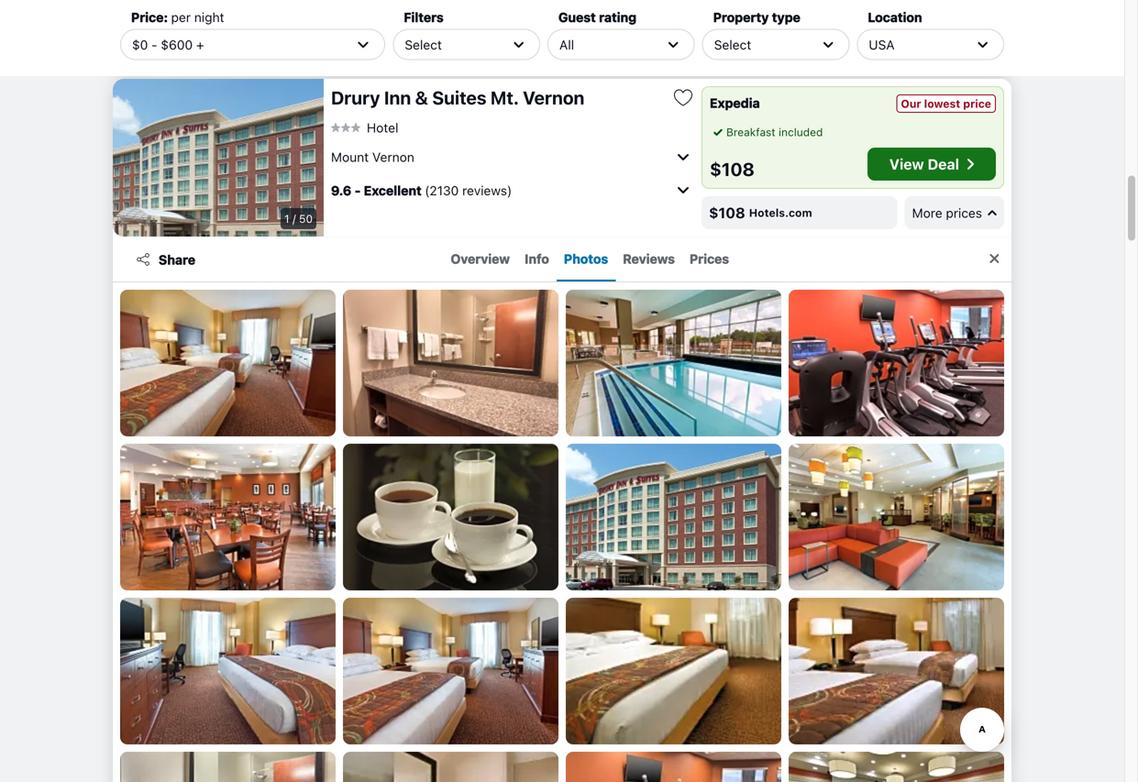 Task type: describe. For each thing, give the bounding box(es) containing it.
expedia
[[710, 95, 760, 111]]

0 vertical spatial share button
[[127, 31, 210, 64]]

more prices
[[912, 205, 982, 220]]

mount
[[331, 149, 369, 164]]

suites
[[432, 87, 487, 108]]

more
[[912, 205, 942, 220]]

inn
[[384, 87, 411, 108]]

drury inn & suites mt. vernon button
[[331, 86, 665, 109]]

1
[[284, 212, 289, 225]]

breakfast included button
[[710, 124, 823, 140]]

hotels.com
[[749, 206, 812, 219]]

- for 9.6
[[355, 183, 361, 198]]

photos
[[564, 251, 608, 266]]

- for $0
[[151, 37, 157, 52]]

breakfast
[[726, 126, 776, 138]]

tab list containing overview
[[206, 238, 973, 282]]

included
[[779, 126, 823, 138]]

mount vernon button
[[331, 142, 694, 171]]

$0
[[132, 37, 148, 52]]

prices
[[690, 251, 729, 266]]

more prices button
[[905, 196, 1004, 229]]

select for property type
[[714, 37, 751, 52]]

usa
[[869, 37, 895, 52]]

excellent
[[364, 183, 422, 198]]

&
[[415, 87, 428, 108]]

filters
[[404, 10, 444, 25]]

guest rating
[[558, 10, 637, 25]]

guest
[[558, 10, 596, 25]]

property type
[[713, 10, 800, 25]]

$600
[[161, 37, 193, 52]]

deal
[[928, 155, 959, 173]]

(2130
[[425, 183, 459, 198]]

1 vertical spatial vernon
[[372, 149, 414, 164]]

per
[[171, 10, 191, 25]]

drury
[[331, 87, 380, 108]]

type
[[772, 10, 800, 25]]

info button
[[517, 238, 557, 282]]

our
[[901, 97, 921, 110]]

lowest
[[924, 97, 960, 110]]

overview button
[[443, 238, 517, 282]]

0 vertical spatial share
[[162, 40, 199, 55]]

our lowest price
[[901, 97, 991, 110]]



Task type: vqa. For each thing, say whether or not it's contained in the screenshot.


Task type: locate. For each thing, give the bounding box(es) containing it.
photos button
[[557, 238, 616, 282]]

0 horizontal spatial vernon
[[372, 149, 414, 164]]

night
[[194, 10, 224, 25]]

view
[[889, 155, 924, 173]]

info
[[525, 251, 549, 266]]

all
[[559, 37, 574, 52]]

0 vertical spatial vernon
[[523, 87, 585, 108]]

vernon down hotel
[[372, 149, 414, 164]]

50
[[299, 212, 313, 225]]

1 vertical spatial share
[[159, 252, 195, 267]]

0 horizontal spatial select
[[405, 37, 442, 52]]

0 vertical spatial -
[[151, 37, 157, 52]]

select down filters
[[405, 37, 442, 52]]

price: per night
[[131, 10, 224, 25]]

prices
[[946, 205, 982, 220]]

1 select from the left
[[405, 37, 442, 52]]

0 vertical spatial $108
[[710, 158, 755, 180]]

1 / 50
[[284, 212, 313, 225]]

select
[[405, 37, 442, 52], [714, 37, 751, 52]]

breakfast included
[[726, 126, 823, 138]]

property
[[713, 10, 769, 25]]

1 vertical spatial -
[[355, 183, 361, 198]]

mount vernon
[[331, 149, 414, 164]]

1 horizontal spatial vernon
[[523, 87, 585, 108]]

vernon right mt.
[[523, 87, 585, 108]]

-
[[151, 37, 157, 52], [355, 183, 361, 198]]

select for filters
[[405, 37, 442, 52]]

mt.
[[491, 87, 519, 108]]

/
[[293, 212, 296, 225]]

prices button
[[682, 238, 737, 282]]

share button
[[127, 31, 210, 64], [124, 243, 206, 276]]

location
[[868, 10, 922, 25]]

price:
[[131, 10, 168, 25]]

1 vertical spatial share button
[[124, 243, 206, 276]]

1 horizontal spatial select
[[714, 37, 751, 52]]

select down 'property'
[[714, 37, 751, 52]]

drury inn & suites mt. vernon, (mount vernon, usa) image
[[113, 79, 324, 237]]

2 select from the left
[[714, 37, 751, 52]]

- right 9.6
[[355, 183, 361, 198]]

1 vertical spatial $108
[[709, 204, 745, 221]]

$108 up prices in the top right of the page
[[709, 204, 745, 221]]

rating
[[599, 10, 637, 25]]

9.6 - excellent (2130 reviews)
[[331, 183, 512, 198]]

share
[[162, 40, 199, 55], [159, 252, 195, 267]]

price
[[963, 97, 991, 110]]

9.6
[[331, 183, 351, 198]]

1 horizontal spatial -
[[355, 183, 361, 198]]

tab list
[[206, 238, 973, 282]]

hotel button
[[331, 119, 398, 136]]

$108
[[710, 158, 755, 180], [709, 204, 745, 221]]

reviews
[[623, 251, 675, 266]]

0 horizontal spatial -
[[151, 37, 157, 52]]

view deal
[[889, 155, 959, 173]]

close button
[[945, 31, 1004, 64]]

vernon
[[523, 87, 585, 108], [372, 149, 414, 164]]

close
[[957, 40, 992, 55]]

overview
[[451, 251, 510, 266]]

reviews)
[[462, 183, 512, 198]]

drury inn & suites mt. vernon
[[331, 87, 585, 108]]

$0 - $600 +
[[132, 37, 204, 52]]

- right $0
[[151, 37, 157, 52]]

hotel
[[367, 120, 398, 135]]

$108 down breakfast
[[710, 158, 755, 180]]

view deal button
[[867, 148, 996, 181]]

+
[[196, 37, 204, 52]]

reviews button
[[616, 238, 682, 282]]



